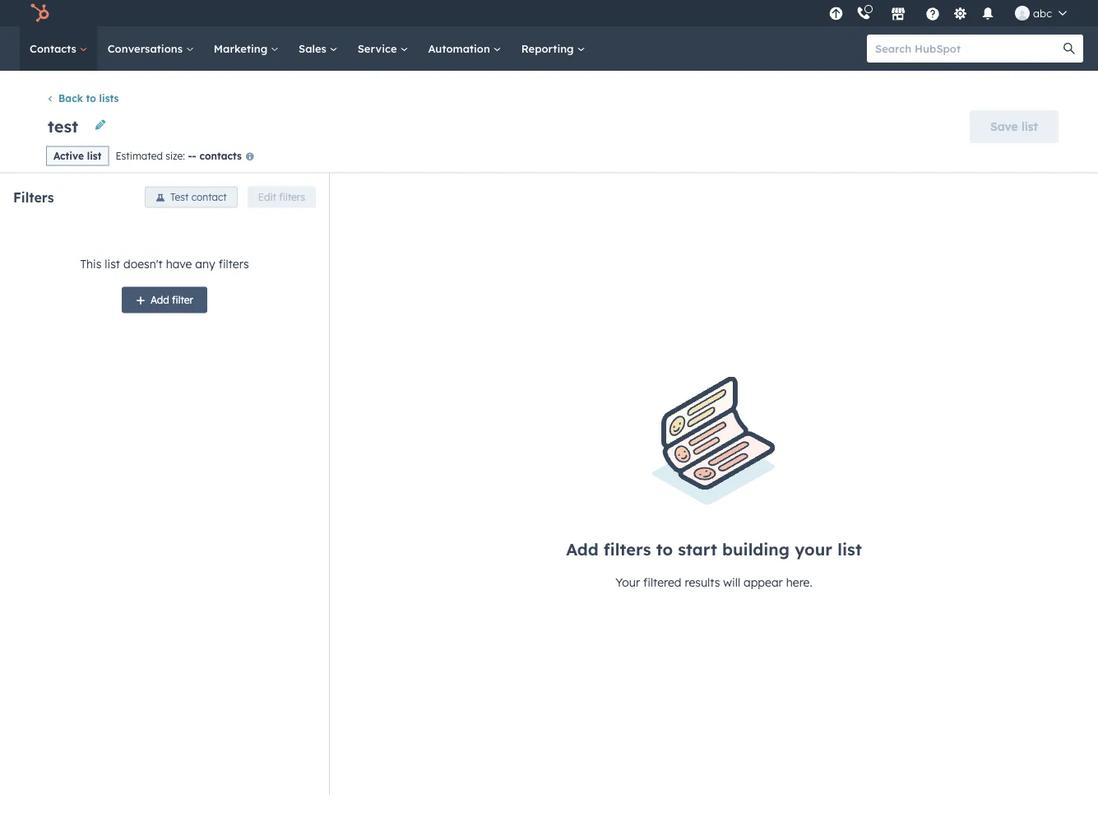 Task type: locate. For each thing, give the bounding box(es) containing it.
-
[[188, 149, 192, 162], [192, 149, 197, 162]]

marketing
[[214, 42, 271, 55]]

active
[[54, 150, 84, 162]]

hubspot image
[[30, 3, 49, 23]]

automation
[[428, 42, 494, 55]]

notifications image
[[981, 7, 996, 22]]

edit filters
[[258, 191, 305, 203]]

list right active
[[87, 150, 102, 162]]

filters
[[279, 191, 305, 203], [219, 257, 249, 271], [604, 539, 652, 560]]

save list button
[[971, 110, 1059, 143]]

any
[[195, 257, 215, 271]]

1 vertical spatial add
[[567, 539, 599, 560]]

edit filters button
[[248, 187, 316, 208]]

size:
[[166, 149, 185, 162]]

sales
[[299, 42, 330, 55]]

appear
[[744, 575, 784, 590]]

list
[[1022, 119, 1039, 134], [87, 150, 102, 162], [105, 257, 120, 271], [838, 539, 863, 560]]

1 horizontal spatial filters
[[279, 191, 305, 203]]

filtered
[[644, 575, 682, 590]]

2 - from the left
[[192, 149, 197, 162]]

1 - from the left
[[188, 149, 192, 162]]

list right your at bottom
[[838, 539, 863, 560]]

doesn't
[[123, 257, 163, 271]]

filters
[[13, 189, 54, 206]]

reporting link
[[512, 26, 596, 71]]

filter
[[172, 294, 193, 306]]

filters right edit
[[279, 191, 305, 203]]

marketing link
[[204, 26, 289, 71]]

to inside page section element
[[86, 92, 96, 104]]

to left start
[[657, 539, 673, 560]]

list inside the save list button
[[1022, 119, 1039, 134]]

list right this
[[105, 257, 120, 271]]

your
[[795, 539, 833, 560]]

edit
[[258, 191, 277, 203]]

add
[[151, 294, 169, 306], [567, 539, 599, 560]]

test contact button
[[145, 187, 238, 208]]

add for add filter
[[151, 294, 169, 306]]

0 horizontal spatial to
[[86, 92, 96, 104]]

0 horizontal spatial filters
[[219, 257, 249, 271]]

filters up your
[[604, 539, 652, 560]]

1 vertical spatial filters
[[219, 257, 249, 271]]

0 vertical spatial to
[[86, 92, 96, 104]]

save list banner
[[40, 105, 1059, 145]]

have
[[166, 257, 192, 271]]

List name field
[[46, 115, 84, 137]]

automation link
[[419, 26, 512, 71]]

Search HubSpot search field
[[868, 35, 1069, 63]]

0 vertical spatial add
[[151, 294, 169, 306]]

contacts link
[[20, 26, 98, 71]]

active list
[[54, 150, 102, 162]]

filters inside button
[[279, 191, 305, 203]]

contacts
[[30, 42, 80, 55]]

marketplaces button
[[882, 0, 916, 26]]

filters for edit filters
[[279, 191, 305, 203]]

abc menu
[[825, 0, 1079, 26]]

your filtered results will appear here.
[[616, 575, 813, 590]]

filters right any
[[219, 257, 249, 271]]

gary orlando image
[[1016, 6, 1031, 21]]

1 horizontal spatial add
[[567, 539, 599, 560]]

add for add filters to start building your list
[[567, 539, 599, 560]]

lists
[[99, 92, 119, 104]]

conversations link
[[98, 26, 204, 71]]

add inside the add filter button
[[151, 294, 169, 306]]

help image
[[926, 7, 941, 22]]

estimated size: -- contacts
[[116, 149, 242, 162]]

list for save
[[1022, 119, 1039, 134]]

to left "lists"
[[86, 92, 96, 104]]

abc button
[[1006, 0, 1078, 26]]

list right 'save'
[[1022, 119, 1039, 134]]

to
[[86, 92, 96, 104], [657, 539, 673, 560]]

1 vertical spatial to
[[657, 539, 673, 560]]

0 horizontal spatial add
[[151, 294, 169, 306]]

upgrade link
[[827, 5, 847, 22]]

2 vertical spatial filters
[[604, 539, 652, 560]]

save
[[991, 119, 1019, 134]]

settings link
[[951, 5, 971, 22]]

list for this
[[105, 257, 120, 271]]

2 horizontal spatial filters
[[604, 539, 652, 560]]

0 vertical spatial filters
[[279, 191, 305, 203]]



Task type: describe. For each thing, give the bounding box(es) containing it.
service link
[[348, 26, 419, 71]]

back
[[58, 92, 83, 104]]

back to lists link
[[46, 92, 119, 104]]

conversations
[[108, 42, 186, 55]]

notifications button
[[975, 0, 1003, 26]]

calling icon image
[[857, 6, 872, 21]]

service
[[358, 42, 400, 55]]

1 horizontal spatial to
[[657, 539, 673, 560]]

back to lists
[[58, 92, 119, 104]]

sales link
[[289, 26, 348, 71]]

list for active
[[87, 150, 102, 162]]

building
[[723, 539, 790, 560]]

search button
[[1056, 35, 1084, 63]]

add filter button
[[122, 287, 207, 313]]

page section element
[[0, 71, 1099, 173]]

add filter
[[151, 294, 193, 306]]

contact
[[192, 191, 227, 203]]

save list
[[991, 119, 1039, 134]]

hubspot link
[[20, 3, 62, 23]]

start
[[678, 539, 718, 560]]

here.
[[787, 575, 813, 590]]

calling icon button
[[850, 2, 878, 24]]

estimated
[[116, 149, 163, 162]]

search image
[[1064, 43, 1076, 54]]

results
[[685, 575, 721, 590]]

this list doesn't have any filters
[[80, 257, 249, 271]]

will
[[724, 575, 741, 590]]

test
[[170, 191, 189, 203]]

help button
[[920, 0, 948, 26]]

settings image
[[954, 7, 969, 22]]

contacts
[[200, 149, 242, 162]]

this
[[80, 257, 102, 271]]

test contact
[[170, 191, 227, 203]]

upgrade image
[[829, 7, 844, 22]]

add filters to start building your list
[[567, 539, 863, 560]]

your
[[616, 575, 641, 590]]

filters for add filters to start building your list
[[604, 539, 652, 560]]

reporting
[[522, 42, 577, 55]]

marketplaces image
[[892, 7, 906, 22]]

abc
[[1034, 6, 1053, 20]]



Task type: vqa. For each thing, say whether or not it's contained in the screenshot.
the top about
no



